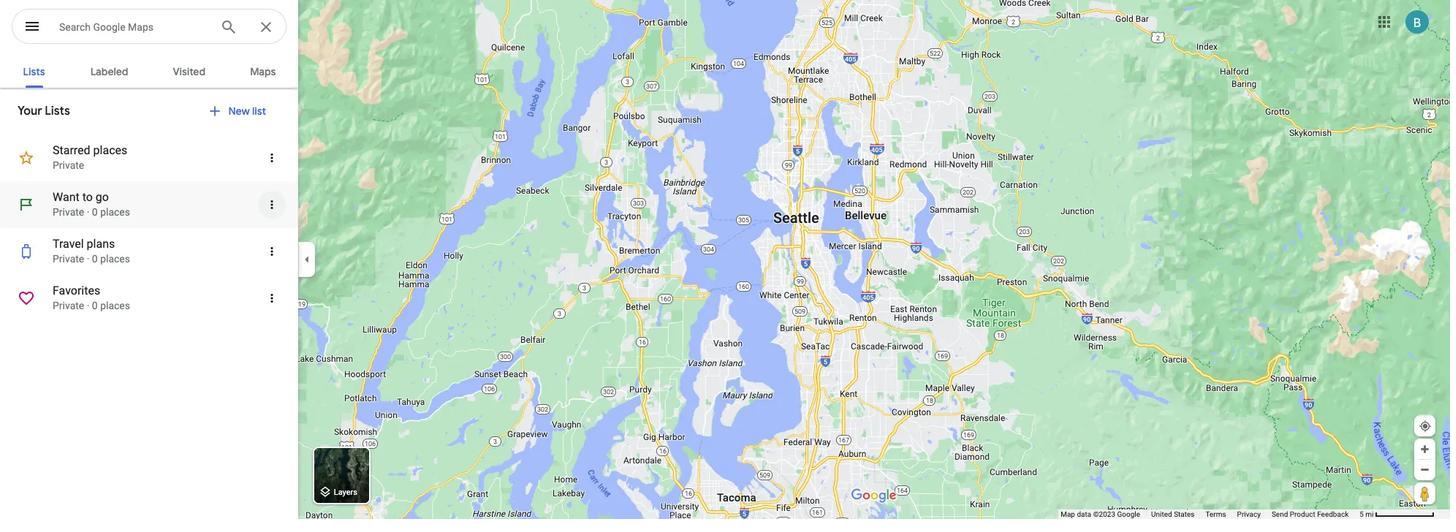 Task type: locate. For each thing, give the bounding box(es) containing it.
google inside field
[[93, 21, 125, 33]]

0 down favorites
[[92, 300, 98, 311]]

tab list containing lists
[[0, 53, 298, 88]]

0 vertical spatial ·
[[87, 206, 89, 218]]

maps
[[128, 21, 154, 33], [250, 65, 276, 78]]

3 private from the top
[[53, 253, 84, 265]]

1 private from the top
[[53, 159, 84, 171]]

your lists
[[18, 104, 70, 118]]

private down favorites
[[53, 300, 84, 311]]

more options image for want to go
[[265, 198, 279, 211]]

places down go
[[100, 206, 130, 218]]

maps up the labeled button
[[128, 21, 154, 33]]

feedback
[[1318, 510, 1349, 518]]

1 horizontal spatial maps
[[250, 65, 276, 78]]

maps up list
[[250, 65, 276, 78]]

none search field containing 
[[12, 9, 287, 47]]

more options image for starred places
[[265, 151, 279, 165]]

0 horizontal spatial maps
[[128, 21, 154, 33]]

privacy button
[[1238, 510, 1261, 519]]

0 inside favorites private · 0 places
[[92, 300, 98, 311]]

tab list inside google maps element
[[0, 53, 298, 88]]

mi
[[1366, 510, 1374, 518]]

0 vertical spatial google
[[93, 21, 125, 33]]

1 more options image from the top
[[265, 151, 279, 165]]

1 horizontal spatial google
[[1118, 510, 1141, 518]]


[[23, 16, 41, 37]]

2 vertical spatial 0
[[92, 300, 98, 311]]

places inside starred places private
[[93, 143, 127, 157]]

places down plans
[[100, 253, 130, 265]]

5 mi
[[1360, 510, 1374, 518]]

send product feedback button
[[1272, 510, 1349, 519]]

Search Google Maps field
[[12, 9, 287, 45], [59, 18, 208, 35]]

3 · from the top
[[87, 300, 89, 311]]

3 0 from the top
[[92, 300, 98, 311]]

map
[[1061, 510, 1075, 518]]

starred places private
[[53, 143, 127, 171]]

· inside travel plans private · 0 places
[[87, 253, 89, 265]]

5
[[1360, 510, 1364, 518]]

places
[[93, 143, 127, 157], [100, 206, 130, 218], [100, 253, 130, 265], [100, 300, 130, 311]]

want
[[53, 190, 79, 204]]

0 vertical spatial maps
[[128, 21, 154, 33]]

your places main content
[[0, 53, 298, 519]]

send product feedback
[[1272, 510, 1349, 518]]

0 horizontal spatial google
[[93, 21, 125, 33]]

show your location image
[[1419, 420, 1432, 433]]

· down to
[[87, 206, 89, 218]]

go
[[96, 190, 109, 204]]

private down travel
[[53, 253, 84, 265]]

2 · from the top
[[87, 253, 89, 265]]

footer containing map data ©2023 google
[[1061, 510, 1360, 519]]

favorites
[[53, 284, 100, 298]]

2 private from the top
[[53, 206, 84, 218]]

lists right your
[[45, 104, 70, 118]]

·
[[87, 206, 89, 218], [87, 253, 89, 265], [87, 300, 89, 311]]

google right ©2023
[[1118, 510, 1141, 518]]

places down favorites
[[100, 300, 130, 311]]

lists
[[23, 65, 45, 78], [45, 104, 70, 118]]

united states button
[[1152, 510, 1195, 519]]

0 vertical spatial 0
[[92, 206, 98, 218]]

0 vertical spatial lists
[[23, 65, 45, 78]]

2 more options image from the top
[[265, 198, 279, 211]]

maps inside field
[[128, 21, 154, 33]]

1 0 from the top
[[92, 206, 98, 218]]

terms
[[1206, 510, 1227, 518]]

google inside footer
[[1118, 510, 1141, 518]]

places inside want to go private · 0 places
[[100, 206, 130, 218]]

5 mi button
[[1360, 510, 1435, 518]]

want to go private · 0 places
[[53, 190, 130, 218]]

1 · from the top
[[87, 206, 89, 218]]

more options image for travel plans
[[265, 245, 279, 258]]

2 vertical spatial ·
[[87, 300, 89, 311]]

· down favorites
[[87, 300, 89, 311]]

0
[[92, 206, 98, 218], [92, 253, 98, 265], [92, 300, 98, 311]]

0 down to
[[92, 206, 98, 218]]

travel plans private · 0 places
[[53, 237, 130, 265]]

private down want
[[53, 206, 84, 218]]

search google maps field inside search box
[[59, 18, 208, 35]]

private inside starred places private
[[53, 159, 84, 171]]

· down plans
[[87, 253, 89, 265]]

new list
[[228, 105, 266, 118]]

places inside favorites private · 0 places
[[100, 300, 130, 311]]

1 vertical spatial ·
[[87, 253, 89, 265]]

google account: brad klo  
(klobrad84@gmail.com) image
[[1406, 10, 1429, 33]]

tab list
[[0, 53, 298, 88]]

4 private from the top
[[53, 300, 84, 311]]

1 vertical spatial google
[[1118, 510, 1141, 518]]

google right search
[[93, 21, 125, 33]]

zoom out image
[[1420, 464, 1431, 475]]

2 0 from the top
[[92, 253, 98, 265]]

places right starred
[[93, 143, 127, 157]]

plans
[[87, 237, 115, 251]]

3 more options image from the top
[[265, 245, 279, 258]]

google
[[93, 21, 125, 33], [1118, 510, 1141, 518]]

private down starred
[[53, 159, 84, 171]]

1 vertical spatial 0
[[92, 253, 98, 265]]

more options image
[[265, 151, 279, 165], [265, 198, 279, 211], [265, 245, 279, 258], [265, 292, 279, 305]]

· inside favorites private · 0 places
[[87, 300, 89, 311]]

4 more options image from the top
[[265, 292, 279, 305]]

private
[[53, 159, 84, 171], [53, 206, 84, 218], [53, 253, 84, 265], [53, 300, 84, 311]]

states
[[1174, 510, 1195, 518]]

0 down plans
[[92, 253, 98, 265]]

None search field
[[12, 9, 287, 47]]

united
[[1152, 510, 1173, 518]]

1 vertical spatial maps
[[250, 65, 276, 78]]

more options image for favorites
[[265, 292, 279, 305]]

lists up your
[[23, 65, 45, 78]]

footer
[[1061, 510, 1360, 519]]

to
[[82, 190, 93, 204]]



Task type: describe. For each thing, give the bounding box(es) containing it.
search google maps
[[59, 21, 154, 33]]

product
[[1290, 510, 1316, 518]]

0 inside want to go private · 0 places
[[92, 206, 98, 218]]

favorites private · 0 places
[[53, 284, 130, 311]]

search
[[59, 21, 91, 33]]

terms button
[[1206, 510, 1227, 519]]

visited button
[[161, 53, 217, 88]]

travel
[[53, 237, 84, 251]]

private inside travel plans private · 0 places
[[53, 253, 84, 265]]

search google maps field containing search google maps
[[12, 9, 287, 45]]

visited
[[173, 65, 206, 78]]

©2023
[[1094, 510, 1116, 518]]

new list button
[[199, 94, 281, 129]]

layers
[[334, 488, 357, 497]]

zoom in image
[[1420, 444, 1431, 455]]

map data ©2023 google
[[1061, 510, 1141, 518]]

places inside travel plans private · 0 places
[[100, 253, 130, 265]]

footer inside google maps element
[[1061, 510, 1360, 519]]

0 inside travel plans private · 0 places
[[92, 253, 98, 265]]

your
[[18, 104, 42, 118]]

new
[[228, 105, 250, 118]]

lists inside button
[[23, 65, 45, 78]]

none search field inside google maps element
[[12, 9, 287, 47]]

· inside want to go private · 0 places
[[87, 206, 89, 218]]

 button
[[12, 9, 53, 47]]

labeled
[[90, 65, 128, 78]]

maps inside 'button'
[[250, 65, 276, 78]]

send
[[1272, 510, 1288, 518]]

maps button
[[239, 53, 288, 88]]

united states
[[1152, 510, 1195, 518]]

data
[[1077, 510, 1092, 518]]

collapse side panel image
[[299, 252, 315, 268]]

privacy
[[1238, 510, 1261, 518]]

google maps element
[[0, 0, 1451, 519]]

labeled button
[[79, 53, 140, 88]]

show street view coverage image
[[1415, 483, 1436, 504]]

1 vertical spatial lists
[[45, 104, 70, 118]]

private inside want to go private · 0 places
[[53, 206, 84, 218]]

private inside favorites private · 0 places
[[53, 300, 84, 311]]

starred
[[53, 143, 90, 157]]

list
[[252, 105, 266, 118]]

lists button
[[11, 53, 57, 88]]



Task type: vqa. For each thing, say whether or not it's contained in the screenshot.
places inside 'Want To Go Private · 0 Places'
yes



